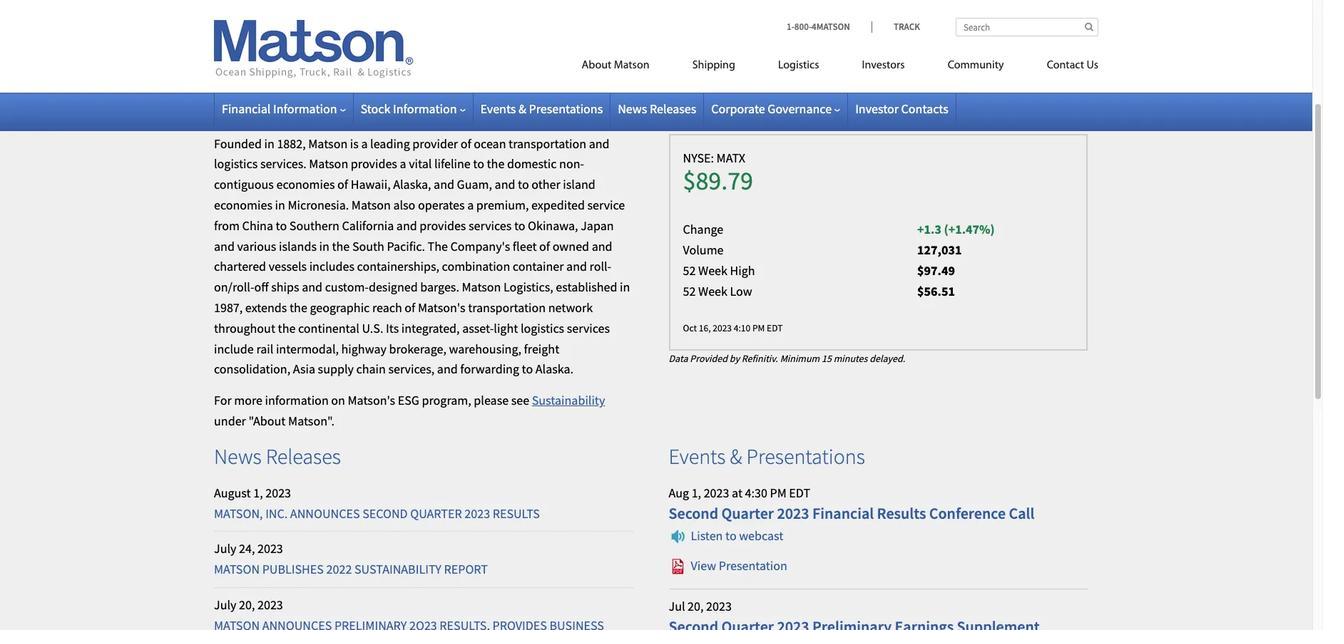 Task type: locate. For each thing, give the bounding box(es) containing it.
volume
[[683, 242, 724, 258]]

releases up "nyse:"
[[650, 101, 696, 117]]

transportation up domestic on the left top of the page
[[509, 135, 586, 152]]

news releases down 'about matson' link
[[618, 101, 696, 117]]

0 vertical spatial matson's
[[418, 300, 466, 316]]

1 horizontal spatial corporate
[[711, 101, 765, 117]]

to
[[473, 156, 484, 172], [518, 176, 529, 193], [276, 217, 287, 234], [514, 217, 525, 234], [522, 361, 533, 378], [726, 528, 737, 544]]

1 horizontal spatial presentations
[[747, 443, 865, 470]]

presentations down about
[[529, 101, 603, 117]]

okinawa,
[[528, 217, 578, 234]]

financial inside aug 1, 2023 at 4:30 pm edt second quarter 2023 financial results conference call
[[813, 503, 874, 523]]

matson down hawaii,
[[352, 197, 391, 213]]

announces
[[290, 506, 360, 522]]

matson, inc. announces second quarter 2023 results link
[[214, 506, 540, 522]]

program,
[[422, 393, 471, 409]]

1 vertical spatial week
[[698, 283, 728, 299]]

0 vertical spatial releases
[[650, 101, 696, 117]]

matson inside 'about matson' link
[[614, 60, 650, 71]]

4matson
[[812, 21, 850, 33]]

and up program,
[[437, 361, 458, 378]]

publishes
[[262, 562, 324, 578]]

0 horizontal spatial logistics
[[214, 156, 258, 172]]

0 vertical spatial week
[[698, 263, 728, 279]]

1 july from the top
[[214, 541, 236, 557]]

jul 20, 2023
[[669, 599, 732, 615]]

1 horizontal spatial &
[[730, 443, 742, 470]]

releases down matson".
[[266, 443, 341, 470]]

0 vertical spatial services
[[469, 217, 512, 234]]

pacific.
[[387, 238, 425, 254]]

matson up micronesia. in the top of the page
[[309, 156, 348, 172]]

to up guam, at the left top of the page
[[473, 156, 484, 172]]

matson's down 'chain' at left bottom
[[348, 393, 395, 409]]

2 week from the top
[[698, 283, 728, 299]]

1 vertical spatial pm
[[770, 485, 787, 501]]

july inside july 24, 2023 matson publishes 2022 sustainability report
[[214, 541, 236, 557]]

0 horizontal spatial pm
[[753, 323, 765, 335]]

contact us
[[1047, 60, 1099, 71]]

ships
[[271, 279, 299, 295]]

and up roll-
[[592, 238, 613, 254]]

0 horizontal spatial releases
[[266, 443, 341, 470]]

0 vertical spatial events
[[480, 101, 516, 117]]

0 vertical spatial 52
[[683, 263, 696, 279]]

week left low at the top
[[698, 283, 728, 299]]

week inside 127,031 52 week high
[[698, 263, 728, 279]]

0 vertical spatial pm
[[753, 323, 765, 335]]

1 horizontal spatial matson's
[[418, 300, 466, 316]]

1 vertical spatial financial
[[813, 503, 874, 523]]

2 horizontal spatial a
[[467, 197, 474, 213]]

0 horizontal spatial stock information
[[361, 101, 457, 117]]

52 inside 127,031 52 week high
[[683, 263, 696, 279]]

second quarter 2023 financial results conference call article
[[669, 484, 1088, 582]]

chain
[[356, 361, 386, 378]]

stock up "nyse:"
[[669, 100, 717, 127]]

0 vertical spatial logistics
[[214, 156, 258, 172]]

corporate governance
[[711, 101, 832, 117]]

2023 down publishes
[[258, 597, 283, 614]]

stock information
[[669, 100, 823, 127], [361, 101, 457, 117]]

top menu navigation
[[518, 53, 1099, 82]]

logistics down founded
[[214, 156, 258, 172]]

pm right 4:30 in the bottom of the page
[[770, 485, 787, 501]]

2023 for july 20, 2023
[[258, 597, 283, 614]]

in right established
[[620, 279, 630, 295]]

economies up micronesia. in the top of the page
[[276, 176, 335, 193]]

matson right about
[[614, 60, 650, 71]]

logistics up freight
[[521, 320, 564, 337]]

economies down contiguous
[[214, 197, 272, 213]]

0 horizontal spatial presentations
[[529, 101, 603, 117]]

2023 right 24,
[[258, 541, 283, 557]]

events & presentations up 4:30 in the bottom of the page
[[669, 443, 865, 470]]

20, inside article
[[688, 599, 704, 615]]

1 vertical spatial july
[[214, 597, 236, 614]]

1 vertical spatial &
[[730, 443, 742, 470]]

2 july from the top
[[214, 597, 236, 614]]

the down "ocean"
[[487, 156, 505, 172]]

light
[[494, 320, 518, 337]]

0 horizontal spatial news
[[214, 443, 262, 470]]

guam,
[[457, 176, 492, 193]]

1 vertical spatial presentations
[[747, 443, 865, 470]]

1 horizontal spatial news
[[618, 101, 647, 117]]

view
[[691, 558, 716, 574]]

0 horizontal spatial news releases
[[214, 443, 341, 470]]

1 horizontal spatial 1,
[[692, 485, 701, 501]]

corporate for corporate profile
[[214, 100, 301, 127]]

week
[[698, 263, 728, 279], [698, 283, 728, 299]]

0 horizontal spatial economies
[[214, 197, 272, 213]]

investor
[[855, 101, 899, 117]]

week inside the $97.49 52 week low
[[698, 283, 728, 299]]

july left 24,
[[214, 541, 236, 557]]

matson
[[614, 60, 650, 71], [308, 135, 348, 152], [309, 156, 348, 172], [352, 197, 391, 213], [462, 279, 501, 295]]

and down from
[[214, 238, 235, 254]]

edt up the data provided by refinitiv. minimum 15 minutes delayed.
[[767, 323, 783, 335]]

1,
[[253, 485, 263, 501], [692, 485, 701, 501]]

1 horizontal spatial logistics
[[521, 320, 564, 337]]

a left vital
[[400, 156, 406, 172]]

second
[[362, 506, 408, 522]]

to up fleet
[[514, 217, 525, 234]]

2 52 from the top
[[683, 283, 696, 299]]

1 vertical spatial news
[[214, 443, 262, 470]]

information up 1882,
[[273, 101, 337, 117]]

1 horizontal spatial services
[[567, 320, 610, 337]]

1 horizontal spatial pm
[[770, 485, 787, 501]]

stock
[[669, 100, 717, 127], [361, 101, 391, 117]]

nyse: matx $89.79
[[683, 150, 753, 197]]

alaska.
[[536, 361, 574, 378]]

about matson
[[582, 60, 650, 71]]

information for stock information link
[[393, 101, 457, 117]]

view presentation link
[[669, 558, 788, 574]]

contiguous
[[214, 176, 274, 193]]

to down domestic on the left top of the page
[[518, 176, 529, 193]]

quarter
[[722, 503, 774, 523]]

events & presentations up domestic on the left top of the page
[[480, 101, 603, 117]]

results
[[493, 506, 540, 522]]

financial information
[[222, 101, 337, 117]]

1 horizontal spatial financial
[[813, 503, 874, 523]]

0 horizontal spatial events & presentations
[[480, 101, 603, 117]]

$97.49 52 week low
[[683, 263, 955, 299]]

1 vertical spatial a
[[400, 156, 406, 172]]

2 vertical spatial a
[[467, 197, 474, 213]]

week down the volume
[[698, 263, 728, 279]]

0 vertical spatial &
[[519, 101, 526, 117]]

corporate down "shipping" link
[[711, 101, 765, 117]]

micronesia.
[[288, 197, 349, 213]]

sustainability
[[355, 562, 442, 578]]

corporate
[[214, 100, 301, 127], [711, 101, 765, 117]]

to right listen
[[726, 528, 737, 544]]

0 vertical spatial edt
[[767, 323, 783, 335]]

20, for july
[[239, 597, 255, 614]]

july 24, 2023 matson publishes 2022 sustainability report
[[214, 541, 488, 578]]

& up domestic on the left top of the page
[[519, 101, 526, 117]]

0 horizontal spatial 1,
[[253, 485, 263, 501]]

1 vertical spatial transportation
[[468, 300, 546, 316]]

events up "ocean"
[[480, 101, 516, 117]]

0 horizontal spatial provides
[[351, 156, 397, 172]]

jul 20, 2023 article
[[669, 597, 1088, 631]]

services,
[[388, 361, 435, 378]]

2022
[[326, 562, 352, 578]]

stock information up matx
[[669, 100, 823, 127]]

1 horizontal spatial events & presentations
[[669, 443, 865, 470]]

0 vertical spatial a
[[361, 135, 368, 152]]

1 week from the top
[[698, 263, 728, 279]]

matson down combination
[[462, 279, 501, 295]]

52 up oct
[[683, 283, 696, 299]]

52 inside the $97.49 52 week low
[[683, 283, 696, 299]]

track link
[[872, 21, 920, 33]]

matson publishes 2022 sustainability report link
[[214, 562, 488, 578]]

services down the network
[[567, 320, 610, 337]]

more
[[234, 393, 262, 409]]

throughout
[[214, 320, 275, 337]]

provides down the operates
[[420, 217, 466, 234]]

week for low
[[698, 283, 728, 299]]

news releases down "about
[[214, 443, 341, 470]]

in left 1882,
[[264, 135, 275, 152]]

1, right aug on the bottom of the page
[[692, 485, 701, 501]]

1 vertical spatial news releases
[[214, 443, 341, 470]]

the down ships
[[290, 300, 307, 316]]

0 horizontal spatial 20,
[[239, 597, 255, 614]]

0 vertical spatial economies
[[276, 176, 335, 193]]

owned
[[553, 238, 589, 254]]

1 horizontal spatial information
[[393, 101, 457, 117]]

"about
[[249, 413, 286, 429]]

pm inside aug 1, 2023 at 4:30 pm edt second quarter 2023 financial results conference call
[[770, 485, 787, 501]]

edt inside aug 1, 2023 at 4:30 pm edt second quarter 2023 financial results conference call
[[789, 485, 811, 501]]

presentation
[[719, 558, 788, 574]]

transportation up light
[[468, 300, 546, 316]]

0 horizontal spatial corporate
[[214, 100, 301, 127]]

pm right the 4:10
[[753, 323, 765, 335]]

logistics,
[[504, 279, 553, 295]]

1 52 from the top
[[683, 263, 696, 279]]

2023 inside july 24, 2023 matson publishes 2022 sustainability report
[[258, 541, 283, 557]]

0 horizontal spatial matson's
[[348, 393, 395, 409]]

1, right august
[[253, 485, 263, 501]]

consolidation,
[[214, 361, 290, 378]]

52 down the volume
[[683, 263, 696, 279]]

2023
[[713, 323, 732, 335], [266, 485, 291, 501], [704, 485, 729, 501], [777, 503, 809, 523], [465, 506, 490, 522], [258, 541, 283, 557], [258, 597, 283, 614], [706, 599, 732, 615]]

barges.
[[420, 279, 459, 295]]

events up aug on the bottom of the page
[[669, 443, 726, 470]]

founded in 1882, matson is a leading provider of ocean transportation and logistics services. matson provides a vital lifeline to the domestic non- contiguous economies of hawaii, alaska, and guam, and to other island economies in micronesia. matson also operates a premium, expedited service from china to southern california and provides services to okinawa, japan and various islands in the south pacific. the company's fleet of owned and chartered vessels includes containerships, combination container and roll- on/roll-off ships and custom-designed barges. matson logistics, established in 1987, extends the geographic reach of matson's transportation network throughout the continental u.s. its integrated, asset-light logistics services include rail intermodal, highway brokerage, warehousing, freight consolidation, asia supply chain services, and forwarding to alaska.
[[214, 135, 630, 378]]

1 vertical spatial services
[[567, 320, 610, 337]]

1 horizontal spatial releases
[[650, 101, 696, 117]]

1 vertical spatial provides
[[420, 217, 466, 234]]

warehousing,
[[449, 341, 522, 357]]

1 vertical spatial events & presentations
[[669, 443, 865, 470]]

data
[[669, 352, 688, 365]]

about
[[582, 60, 612, 71]]

1 1, from the left
[[253, 485, 263, 501]]

us
[[1087, 60, 1099, 71]]

Search search field
[[956, 18, 1099, 36]]

1 vertical spatial 52
[[683, 283, 696, 299]]

of
[[461, 135, 471, 152], [337, 176, 348, 193], [539, 238, 550, 254], [405, 300, 415, 316]]

& up at
[[730, 443, 742, 470]]

1 horizontal spatial edt
[[789, 485, 811, 501]]

1882,
[[277, 135, 306, 152]]

1, inside aug 1, 2023 at 4:30 pm edt second quarter 2023 financial results conference call
[[692, 485, 701, 501]]

fleet
[[513, 238, 537, 254]]

services up "company's"
[[469, 217, 512, 234]]

1 vertical spatial edt
[[789, 485, 811, 501]]

events & presentations
[[480, 101, 603, 117], [669, 443, 865, 470]]

to down freight
[[522, 361, 533, 378]]

stock up leading at the top left of the page
[[361, 101, 391, 117]]

0 vertical spatial july
[[214, 541, 236, 557]]

0 vertical spatial news releases
[[618, 101, 696, 117]]

services
[[469, 217, 512, 234], [567, 320, 610, 337]]

domestic
[[507, 156, 557, 172]]

0 horizontal spatial financial
[[222, 101, 271, 117]]

of left hawaii,
[[337, 176, 348, 193]]

off
[[254, 279, 269, 295]]

1 horizontal spatial 20,
[[688, 599, 704, 615]]

1 vertical spatial logistics
[[521, 320, 564, 337]]

2023 right the "16,"
[[713, 323, 732, 335]]

1987,
[[214, 300, 243, 316]]

esg
[[398, 393, 419, 409]]

economies
[[276, 176, 335, 193], [214, 197, 272, 213]]

matson's inside founded in 1882, matson is a leading provider of ocean transportation and logistics services. matson provides a vital lifeline to the domestic non- contiguous economies of hawaii, alaska, and guam, and to other island economies in micronesia. matson also operates a premium, expedited service from china to southern california and provides services to okinawa, japan and various islands in the south pacific. the company's fleet of owned and chartered vessels includes containerships, combination container and roll- on/roll-off ships and custom-designed barges. matson logistics, established in 1987, extends the geographic reach of matson's transportation network throughout the continental u.s. its integrated, asset-light logistics services include rail intermodal, highway brokerage, warehousing, freight consolidation, asia supply chain services, and forwarding to alaska.
[[418, 300, 466, 316]]

2023 left at
[[704, 485, 729, 501]]

1 vertical spatial matson's
[[348, 393, 395, 409]]

and
[[589, 135, 610, 152], [434, 176, 454, 193], [495, 176, 515, 193], [397, 217, 417, 234], [214, 238, 235, 254], [592, 238, 613, 254], [566, 259, 587, 275], [302, 279, 322, 295], [437, 361, 458, 378]]

corporate governance link
[[711, 101, 840, 117]]

0 horizontal spatial information
[[273, 101, 337, 117]]

corporate up founded
[[214, 100, 301, 127]]

2 1, from the left
[[692, 485, 701, 501]]

presentations up 4:30 in the bottom of the page
[[747, 443, 865, 470]]

2023 up inc.
[[266, 485, 291, 501]]

a right is
[[361, 135, 368, 152]]

2023 down the view presentation link
[[706, 599, 732, 615]]

0 horizontal spatial a
[[361, 135, 368, 152]]

second quarter 2023 financial results conference call link
[[669, 503, 1088, 523]]

information down logistics link
[[721, 100, 823, 127]]

1 horizontal spatial events
[[669, 443, 726, 470]]

information up provider at the left top of the page
[[393, 101, 457, 117]]

week for high
[[698, 263, 728, 279]]

information
[[721, 100, 823, 127], [273, 101, 337, 117], [393, 101, 457, 117]]

in left micronesia. in the top of the page
[[275, 197, 285, 213]]

logistics link
[[757, 53, 841, 82]]

matson's down barges.
[[418, 300, 466, 316]]

matson image
[[214, 20, 414, 78]]

1 horizontal spatial news releases
[[618, 101, 696, 117]]

0 horizontal spatial stock
[[361, 101, 391, 117]]

None search field
[[956, 18, 1099, 36]]

stock information up leading at the top left of the page
[[361, 101, 457, 117]]

20, down matson
[[239, 597, 255, 614]]

releases
[[650, 101, 696, 117], [266, 443, 341, 470]]

edt right 4:30 in the bottom of the page
[[789, 485, 811, 501]]

news down under
[[214, 443, 262, 470]]

a down guam, at the left top of the page
[[467, 197, 474, 213]]

0 horizontal spatial services
[[469, 217, 512, 234]]

july for july 24, 2023 matson publishes 2022 sustainability report
[[214, 541, 236, 557]]

ocean
[[474, 135, 506, 152]]

provides up hawaii,
[[351, 156, 397, 172]]

events
[[480, 101, 516, 117], [669, 443, 726, 470]]

news down 'about matson' link
[[618, 101, 647, 117]]

call
[[1009, 503, 1035, 523]]

july down matson
[[214, 597, 236, 614]]

2023 left results
[[465, 506, 490, 522]]

information for 'financial information' link
[[273, 101, 337, 117]]

1 vertical spatial releases
[[266, 443, 341, 470]]

financial left results
[[813, 503, 874, 523]]

to right china
[[276, 217, 287, 234]]

0 vertical spatial news
[[618, 101, 647, 117]]

20, right jul
[[688, 599, 704, 615]]

investor contacts link
[[855, 101, 949, 117]]

1 horizontal spatial a
[[400, 156, 406, 172]]

1, inside august 1, 2023 matson, inc. announces second quarter 2023 results
[[253, 485, 263, 501]]

financial up founded
[[222, 101, 271, 117]]

1 horizontal spatial provides
[[420, 217, 466, 234]]



Task type: describe. For each thing, give the bounding box(es) containing it.
+1.3
[[917, 221, 942, 238]]

combination
[[442, 259, 510, 275]]

0 horizontal spatial &
[[519, 101, 526, 117]]

shipping link
[[671, 53, 757, 82]]

listen to webcast
[[691, 528, 784, 544]]

1 horizontal spatial stock information
[[669, 100, 823, 127]]

information
[[265, 393, 329, 409]]

includes
[[309, 259, 355, 275]]

2023 for oct 16, 2023 4:10 pm edt
[[713, 323, 732, 335]]

container
[[513, 259, 564, 275]]

shipping
[[692, 60, 735, 71]]

of left "ocean"
[[461, 135, 471, 152]]

matson's inside for more information on matson's esg program, please see sustainability under "about matson".
[[348, 393, 395, 409]]

52 for $97.49 52 week low
[[683, 283, 696, 299]]

asia
[[293, 361, 315, 378]]

investors link
[[841, 53, 926, 82]]

july for july 20, 2023
[[214, 597, 236, 614]]

jul
[[669, 599, 685, 615]]

for more information on matson's esg program, please see sustainability under "about matson".
[[214, 393, 605, 429]]

4:30
[[745, 485, 768, 501]]

of right the reach
[[405, 300, 415, 316]]

forwarding
[[460, 361, 519, 378]]

and up premium,
[[495, 176, 515, 193]]

vessels
[[269, 259, 307, 275]]

provided
[[690, 352, 728, 365]]

sustainability link
[[532, 393, 605, 409]]

refinitiv.
[[742, 352, 778, 365]]

islands
[[279, 238, 317, 254]]

financial information link
[[222, 101, 346, 117]]

various
[[237, 238, 276, 254]]

stock information link
[[361, 101, 465, 117]]

second
[[669, 503, 718, 523]]

aug 1, 2023 at 4:30 pm edt second quarter 2023 financial results conference call
[[669, 485, 1035, 523]]

continental
[[298, 320, 360, 337]]

intermodal,
[[276, 341, 339, 357]]

alaska,
[[393, 176, 431, 193]]

roll-
[[590, 259, 612, 275]]

0 vertical spatial presentations
[[529, 101, 603, 117]]

highway
[[341, 341, 387, 357]]

search image
[[1085, 22, 1094, 31]]

aug
[[669, 485, 689, 501]]

0 horizontal spatial events
[[480, 101, 516, 117]]

and right ships
[[302, 279, 322, 295]]

china
[[242, 217, 273, 234]]

oct
[[683, 323, 697, 335]]

the up "includes"
[[332, 238, 350, 254]]

2023 for august 1, 2023 matson, inc. announces second quarter 2023 results
[[266, 485, 291, 501]]

52 for 127,031 52 week high
[[683, 263, 696, 279]]

on
[[331, 393, 345, 409]]

oct 16, 2023 4:10 pm edt
[[683, 323, 783, 335]]

(+1.47%)
[[944, 221, 995, 238]]

1 horizontal spatial economies
[[276, 176, 335, 193]]

the down extends
[[278, 320, 296, 337]]

2 horizontal spatial information
[[721, 100, 823, 127]]

nyse:
[[683, 150, 714, 166]]

1, for second
[[692, 485, 701, 501]]

low
[[730, 283, 752, 299]]

for
[[214, 393, 232, 409]]

1-
[[787, 21, 795, 33]]

south
[[352, 238, 384, 254]]

data provided by refinitiv. minimum 15 minutes delayed.
[[669, 352, 905, 365]]

service
[[587, 197, 625, 213]]

20, for jul
[[688, 599, 704, 615]]

2023 for jul 20, 2023
[[706, 599, 732, 615]]

to inside second quarter 2023 financial results conference call article
[[726, 528, 737, 544]]

hawaii,
[[351, 176, 391, 193]]

2023 up webcast
[[777, 503, 809, 523]]

view presentation
[[691, 558, 788, 574]]

matson".
[[288, 413, 335, 429]]

$89.79
[[683, 165, 753, 197]]

in up "includes"
[[319, 238, 330, 254]]

logistics
[[778, 60, 819, 71]]

0 vertical spatial financial
[[222, 101, 271, 117]]

and up the operates
[[434, 176, 454, 193]]

community
[[948, 60, 1004, 71]]

vital
[[409, 156, 432, 172]]

$56.51
[[917, 283, 955, 299]]

provider
[[413, 135, 458, 152]]

minimum
[[780, 352, 820, 365]]

1 horizontal spatial stock
[[669, 100, 717, 127]]

results
[[877, 503, 926, 523]]

investors
[[862, 60, 905, 71]]

southern
[[289, 217, 339, 234]]

and up island
[[589, 135, 610, 152]]

profile
[[305, 100, 361, 127]]

1, for quarter
[[253, 485, 263, 501]]

and down the owned
[[566, 259, 587, 275]]

0 vertical spatial events & presentations
[[480, 101, 603, 117]]

+1.3 (+1.47%) volume
[[683, 221, 995, 258]]

matson left is
[[308, 135, 348, 152]]

2023 for aug 1, 2023 at 4:30 pm edt second quarter 2023 financial results conference call
[[704, 485, 729, 501]]

also
[[393, 197, 415, 213]]

of right fleet
[[539, 238, 550, 254]]

other
[[532, 176, 561, 193]]

please
[[474, 393, 509, 409]]

1 vertical spatial events
[[669, 443, 726, 470]]

founded
[[214, 135, 262, 152]]

corporate for corporate governance
[[711, 101, 765, 117]]

24,
[[239, 541, 255, 557]]

inc.
[[265, 506, 288, 522]]

august
[[214, 485, 251, 501]]

1 vertical spatial economies
[[214, 197, 272, 213]]

2023 for july 24, 2023 matson publishes 2022 sustainability report
[[258, 541, 283, 557]]

rail
[[256, 341, 273, 357]]

and up pacific.
[[397, 217, 417, 234]]

community link
[[926, 53, 1026, 82]]

0 vertical spatial provides
[[351, 156, 397, 172]]

its
[[386, 320, 399, 337]]

quarter
[[410, 506, 462, 522]]

company's
[[451, 238, 510, 254]]

include
[[214, 341, 254, 357]]

investor contacts
[[855, 101, 949, 117]]

island
[[563, 176, 596, 193]]

0 horizontal spatial edt
[[767, 323, 783, 335]]

reach
[[372, 300, 402, 316]]

0 vertical spatial transportation
[[509, 135, 586, 152]]

high
[[730, 263, 755, 279]]

expedited
[[531, 197, 585, 213]]

events & presentations link
[[480, 101, 603, 117]]

extends
[[245, 300, 287, 316]]

1-800-4matson
[[787, 21, 850, 33]]

matson,
[[214, 506, 263, 522]]

15
[[822, 352, 832, 365]]

governance
[[768, 101, 832, 117]]

127,031 52 week high
[[683, 242, 962, 279]]

containerships,
[[357, 259, 439, 275]]

track
[[894, 21, 920, 33]]

1-800-4matson link
[[787, 21, 872, 33]]

contact
[[1047, 60, 1084, 71]]



Task type: vqa. For each thing, say whether or not it's contained in the screenshot.
the left STOCK INFORMATION
yes



